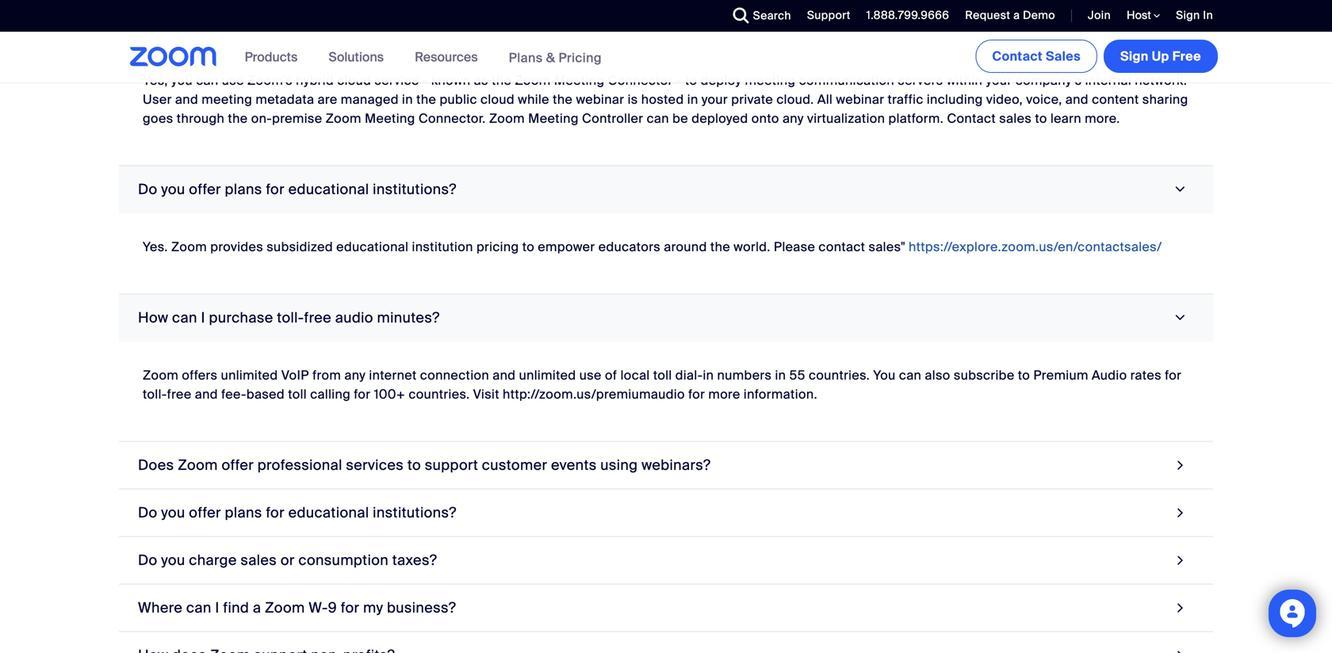 Task type: describe. For each thing, give the bounding box(es) containing it.
any inside yes, you can use zoom's hybrid cloud service - known as the zoom meeting connector - to deploy meeting communication servers within your company's internal network. user and meeting metadata are managed in the public cloud while the webinar is hosted in your private cloud. all webinar traffic including video, voice, and content sharing goes through the on-premise zoom meeting connector. zoom meeting controller can be deployed onto any virtualization platform. contact sales to learn more.
[[783, 110, 804, 127]]

premise inside yes, you can use zoom's hybrid cloud service - known as the zoom meeting connector - to deploy meeting communication servers within your company's internal network. user and meeting metadata are managed in the public cloud while the webinar is hosted in your private cloud. all webinar traffic including video, voice, and content sharing goes through the on-premise zoom meeting connector. zoom meeting controller can be deployed onto any virtualization platform. contact sales to learn more.
[[272, 110, 322, 127]]

consumption
[[299, 552, 389, 570]]

to inside zoom offers unlimited voip from any internet connection and unlimited use of local toll dial-in numbers in 55 countries. you can also subscribe to premium audio rates for toll-free and fee-based toll calling for 100+ countries. visit http://zoom.us/premiumaudio for more information.
[[1018, 367, 1031, 384]]

my
[[363, 599, 383, 617]]

solutions
[[329, 49, 384, 65]]

host button
[[1127, 8, 1161, 23]]

9
[[328, 599, 337, 617]]

you inside dropdown button
[[161, 552, 185, 570]]

right image for do you charge sales or consumption taxes? dropdown button
[[1174, 550, 1188, 571]]

the right as
[[492, 72, 512, 89]]

in left 55
[[775, 367, 786, 384]]

2 webinar from the left
[[836, 91, 885, 108]]

zoom's
[[248, 72, 293, 89]]

is there an on-premise option? button
[[119, 0, 1214, 47]]

the right while
[[553, 91, 573, 108]]

http://zoom.us/premiumaudio
[[503, 386, 685, 403]]

sign for sign up free
[[1121, 48, 1149, 65]]

2 do you offer plans for educational institutions? button from the top
[[119, 490, 1214, 537]]

minutes?
[[377, 309, 440, 327]]

sharing
[[1143, 91, 1189, 108]]

100+
[[374, 386, 405, 403]]

use inside yes, you can use zoom's hybrid cloud service - known as the zoom meeting connector - to deploy meeting communication servers within your company's internal network. user and meeting metadata are managed in the public cloud while the webinar is hosted in your private cloud. all webinar traffic including video, voice, and content sharing goes through the on-premise zoom meeting connector. zoom meeting controller can be deployed onto any virtualization platform. contact sales to learn more.
[[222, 72, 244, 89]]

you
[[874, 367, 896, 384]]

cloud.
[[777, 91, 814, 108]]

zoom right "yes."
[[171, 239, 207, 255]]

and up visit
[[493, 367, 516, 384]]

and down offers
[[195, 386, 218, 403]]

to inside 'dropdown button'
[[408, 456, 421, 475]]

as
[[474, 72, 489, 89]]

pricing
[[559, 49, 602, 66]]

controller
[[582, 110, 644, 127]]

voip
[[281, 367, 309, 384]]

platform.
[[889, 110, 944, 127]]

&
[[546, 49, 556, 66]]

yes, you can use zoom's hybrid cloud service - known as the zoom meeting connector - to deploy meeting communication servers within your company's internal network. user and meeting metadata are managed in the public cloud while the webinar is hosted in your private cloud. all webinar traffic including video, voice, and content sharing goes through the on-premise zoom meeting connector. zoom meeting controller can be deployed onto any virtualization platform. contact sales to learn more.
[[143, 72, 1189, 127]]

professional
[[258, 456, 342, 475]]

all
[[818, 91, 833, 108]]

contact
[[819, 239, 866, 255]]

local
[[621, 367, 650, 384]]

deploy
[[701, 72, 742, 89]]

search
[[753, 8, 792, 23]]

public
[[440, 91, 477, 108]]

support
[[425, 456, 478, 475]]

join link up meetings navigation
[[1088, 8, 1111, 23]]

2 vertical spatial educational
[[288, 504, 369, 522]]

you down does
[[161, 504, 185, 522]]

any inside zoom offers unlimited voip from any internet connection and unlimited use of local toll dial-in numbers in 55 countries. you can also subscribe to premium audio rates for toll-free and fee-based toll calling for 100+ countries. visit http://zoom.us/premiumaudio for more information.
[[345, 367, 366, 384]]

do you charge sales or consumption taxes?
[[138, 552, 437, 570]]

request a demo
[[966, 8, 1056, 23]]

offers
[[182, 367, 218, 384]]

use inside zoom offers unlimited voip from any internet connection and unlimited use of local toll dial-in numbers in 55 countries. you can also subscribe to premium audio rates for toll-free and fee-based toll calling for 100+ countries. visit http://zoom.us/premiumaudio for more information.
[[580, 367, 602, 384]]

right image for business?
[[1174, 598, 1188, 619]]

request
[[966, 8, 1011, 23]]

0 vertical spatial a
[[1014, 8, 1020, 23]]

zoom inside the does zoom offer professional services to support customer events using webinars? 'dropdown button'
[[178, 456, 218, 475]]

yes,
[[143, 72, 168, 89]]

1 vertical spatial your
[[702, 91, 728, 108]]

zoom down while
[[489, 110, 525, 127]]

in down the service
[[402, 91, 413, 108]]

how can i purchase toll-free audio minutes? button
[[119, 295, 1214, 342]]

can up through
[[196, 72, 219, 89]]

the left world.
[[711, 239, 731, 255]]

1 do you offer plans for educational institutions? from the top
[[138, 180, 457, 199]]

and up through
[[175, 91, 198, 108]]

video,
[[987, 91, 1023, 108]]

where
[[138, 599, 183, 617]]

service
[[375, 72, 419, 89]]

connector.
[[419, 110, 486, 127]]

sign in
[[1176, 8, 1214, 23]]

1 vertical spatial cloud
[[481, 91, 515, 108]]

meeting down while
[[528, 110, 579, 127]]

meeting down pricing
[[554, 72, 605, 89]]

is
[[138, 14, 150, 32]]

request a demo link up "contact sales"
[[966, 8, 1056, 23]]

hybrid
[[296, 72, 334, 89]]

meetings navigation
[[973, 32, 1222, 76]]

products button
[[245, 32, 305, 82]]

how
[[138, 309, 168, 327]]

toll- inside "dropdown button"
[[277, 309, 304, 327]]

to down "voice,"
[[1035, 110, 1048, 127]]

hosted
[[642, 91, 684, 108]]

https://explore.zoom.us/en/contactsales/
[[909, 239, 1163, 255]]

taxes?
[[392, 552, 437, 570]]

search button
[[722, 0, 796, 32]]

join
[[1088, 8, 1111, 23]]

subsidized
[[267, 239, 333, 255]]

1 horizontal spatial your
[[986, 72, 1013, 89]]

in up more at the right bottom
[[703, 367, 714, 384]]

zoom logo image
[[130, 47, 217, 67]]

on- inside yes, you can use zoom's hybrid cloud service - known as the zoom meeting connector - to deploy meeting communication servers within your company's internal network. user and meeting metadata are managed in the public cloud while the webinar is hosted in your private cloud. all webinar traffic including video, voice, and content sharing goes through the on-premise zoom meeting connector. zoom meeting controller can be deployed onto any virtualization platform. contact sales to learn more.
[[251, 110, 272, 127]]

metadata
[[256, 91, 314, 108]]

on- inside dropdown button
[[214, 14, 238, 32]]

1 vertical spatial educational
[[336, 239, 409, 255]]

deployed
[[692, 110, 749, 127]]

charge
[[189, 552, 237, 570]]

host
[[1127, 8, 1154, 23]]

2 - from the left
[[677, 72, 682, 89]]

zoom offers unlimited voip from any internet connection and unlimited use of local toll dial-in numbers in 55 countries. you can also subscribe to premium audio rates for toll-free and fee-based toll calling for 100+ countries. visit http://zoom.us/premiumaudio for more information.
[[143, 367, 1182, 403]]

webinars?
[[642, 456, 711, 475]]

institutions? for 2nd 'do you offer plans for educational institutions?' 'dropdown button' from the top
[[373, 504, 457, 522]]

does
[[138, 456, 174, 475]]

product information navigation
[[233, 32, 614, 84]]

more
[[709, 386, 741, 403]]

from
[[313, 367, 341, 384]]

or
[[281, 552, 295, 570]]

free inside how can i purchase toll-free audio minutes? "dropdown button"
[[304, 309, 332, 327]]

1 - from the left
[[423, 72, 428, 89]]

traffic
[[888, 91, 924, 108]]

subscribe
[[954, 367, 1015, 384]]

option?
[[298, 14, 349, 32]]

products
[[245, 49, 298, 65]]

sales inside dropdown button
[[241, 552, 277, 570]]

a inside dropdown button
[[253, 599, 261, 617]]

0 vertical spatial toll
[[653, 367, 672, 384]]

yes.
[[143, 239, 168, 255]]

servers
[[898, 72, 944, 89]]

how can i purchase toll-free audio minutes?
[[138, 309, 440, 327]]

find
[[223, 599, 249, 617]]

do for 2nd 'do you offer plans for educational institutions?' 'dropdown button' from the top
[[138, 504, 158, 522]]

can down hosted
[[647, 110, 669, 127]]

does zoom offer professional services to support customer events using webinars?
[[138, 456, 711, 475]]

numbers
[[718, 367, 772, 384]]

including
[[927, 91, 983, 108]]

for right rates
[[1165, 367, 1182, 384]]

sign for sign in
[[1176, 8, 1201, 23]]

you up "yes."
[[161, 180, 185, 199]]

sales"
[[869, 239, 906, 255]]

offer for the does zoom offer professional services to support customer events using webinars? 'dropdown button'
[[222, 456, 254, 475]]

private
[[732, 91, 773, 108]]



Task type: locate. For each thing, give the bounding box(es) containing it.
1 vertical spatial sign
[[1121, 48, 1149, 65]]

purchase
[[209, 309, 273, 327]]

3 do from the top
[[138, 552, 158, 570]]

educational up subsidized
[[288, 180, 369, 199]]

the right through
[[228, 110, 248, 127]]

1 horizontal spatial -
[[677, 72, 682, 89]]

can right 'you'
[[899, 367, 922, 384]]

sign up free button
[[1104, 40, 1218, 73]]

1 horizontal spatial sales
[[1000, 110, 1032, 127]]

banner
[[111, 32, 1222, 84]]

0 vertical spatial countries.
[[809, 367, 870, 384]]

0 vertical spatial plans
[[225, 180, 262, 199]]

learn
[[1051, 110, 1082, 127]]

1 vertical spatial contact
[[947, 110, 996, 127]]

sign in link
[[1165, 0, 1222, 32], [1176, 8, 1214, 23]]

1 horizontal spatial countries.
[[809, 367, 870, 384]]

dial-
[[676, 367, 703, 384]]

zoom up while
[[515, 72, 551, 89]]

2 vertical spatial right image
[[1174, 645, 1188, 654]]

1 institutions? from the top
[[373, 180, 457, 199]]

meeting up private
[[745, 72, 796, 89]]

right image for how can i purchase toll-free audio minutes? "dropdown button"
[[1170, 311, 1192, 325]]

contact sales
[[993, 48, 1081, 65]]

right image for 2nd 'do you offer plans for educational institutions?' 'dropdown button' from the top
[[1174, 502, 1188, 524]]

0 vertical spatial meeting
[[745, 72, 796, 89]]

countries. down the connection at the left bottom of page
[[409, 386, 470, 403]]

managed
[[341, 91, 399, 108]]

1 unlimited from the left
[[221, 367, 278, 384]]

sales inside yes, you can use zoom's hybrid cloud service - known as the zoom meeting connector - to deploy meeting communication servers within your company's internal network. user and meeting metadata are managed in the public cloud while the webinar is hosted in your private cloud. all webinar traffic including video, voice, and content sharing goes through the on-premise zoom meeting connector. zoom meeting controller can be deployed onto any virtualization platform. contact sales to learn more.
[[1000, 110, 1032, 127]]

1.888.799.9666 button
[[855, 0, 954, 32], [867, 8, 950, 23]]

contact up company's
[[993, 48, 1043, 65]]

0 horizontal spatial webinar
[[576, 91, 625, 108]]

0 horizontal spatial countries.
[[409, 386, 470, 403]]

institutions? up institution
[[373, 180, 457, 199]]

0 vertical spatial do
[[138, 180, 158, 199]]

can inside "dropdown button"
[[172, 309, 197, 327]]

0 vertical spatial free
[[304, 309, 332, 327]]

the
[[492, 72, 512, 89], [417, 91, 436, 108], [553, 91, 573, 108], [228, 110, 248, 127], [711, 239, 731, 255]]

toll- right the purchase
[[277, 309, 304, 327]]

meeting down managed
[[365, 110, 415, 127]]

voice,
[[1027, 91, 1063, 108]]

world.
[[734, 239, 771, 255]]

0 horizontal spatial on-
[[214, 14, 238, 32]]

educational up consumption
[[288, 504, 369, 522]]

offer for 2nd 'do you offer plans for educational institutions?' 'dropdown button' from the top
[[189, 504, 221, 522]]

institutions? up "taxes?"
[[373, 504, 457, 522]]

meeting up through
[[202, 91, 252, 108]]

sign up free
[[1121, 48, 1202, 65]]

company's
[[1016, 72, 1082, 89]]

fee-
[[221, 386, 247, 403]]

events
[[551, 456, 597, 475]]

0 horizontal spatial -
[[423, 72, 428, 89]]

toll left dial- in the bottom of the page
[[653, 367, 672, 384]]

do
[[138, 180, 158, 199], [138, 504, 158, 522], [138, 552, 158, 570]]

0 horizontal spatial cloud
[[337, 72, 371, 89]]

a left demo
[[1014, 8, 1020, 23]]

i for find
[[215, 599, 219, 617]]

sign inside sign up free button
[[1121, 48, 1149, 65]]

0 vertical spatial offer
[[189, 180, 221, 199]]

solutions button
[[329, 32, 391, 82]]

0 vertical spatial premise
[[238, 14, 294, 32]]

provides
[[210, 239, 263, 255]]

0 vertical spatial cloud
[[337, 72, 371, 89]]

of
[[605, 367, 617, 384]]

do you offer plans for educational institutions?
[[138, 180, 457, 199], [138, 504, 457, 522]]

i left find
[[215, 599, 219, 617]]

plans up provides
[[225, 180, 262, 199]]

i inside dropdown button
[[215, 599, 219, 617]]

countries.
[[809, 367, 870, 384], [409, 386, 470, 403]]

right image inside the does zoom offer professional services to support customer events using webinars? 'dropdown button'
[[1174, 455, 1188, 476]]

content
[[1092, 91, 1140, 108]]

right image inside do you charge sales or consumption taxes? dropdown button
[[1174, 550, 1188, 571]]

1 horizontal spatial meeting
[[745, 72, 796, 89]]

and up "learn"
[[1066, 91, 1089, 108]]

toll
[[653, 367, 672, 384], [288, 386, 307, 403]]

do up "yes."
[[138, 180, 158, 199]]

1 horizontal spatial sign
[[1176, 8, 1201, 23]]

up
[[1152, 48, 1170, 65]]

55
[[790, 367, 806, 384]]

while
[[518, 91, 550, 108]]

1 vertical spatial i
[[215, 599, 219, 617]]

1 vertical spatial countries.
[[409, 386, 470, 403]]

educational left institution
[[336, 239, 409, 255]]

right image for webinars?
[[1174, 455, 1188, 476]]

unlimited
[[221, 367, 278, 384], [519, 367, 576, 384]]

0 horizontal spatial any
[[345, 367, 366, 384]]

your up 'deployed'
[[702, 91, 728, 108]]

0 horizontal spatial your
[[702, 91, 728, 108]]

contact down including at the top right of the page
[[947, 110, 996, 127]]

1 right image from the top
[[1174, 455, 1188, 476]]

to left "support"
[[408, 456, 421, 475]]

connection
[[420, 367, 489, 384]]

3 right image from the top
[[1174, 645, 1188, 654]]

0 horizontal spatial meeting
[[202, 91, 252, 108]]

to left premium
[[1018, 367, 1031, 384]]

1 vertical spatial a
[[253, 599, 261, 617]]

0 horizontal spatial free
[[167, 386, 192, 403]]

1 vertical spatial free
[[167, 386, 192, 403]]

for up do you charge sales or consumption taxes?
[[266, 504, 285, 522]]

do for 1st 'do you offer plans for educational institutions?' 'dropdown button' from the top
[[138, 180, 158, 199]]

1 vertical spatial do you offer plans for educational institutions? button
[[119, 490, 1214, 537]]

based
[[247, 386, 285, 403]]

1 horizontal spatial webinar
[[836, 91, 885, 108]]

1 vertical spatial sales
[[241, 552, 277, 570]]

1 horizontal spatial toll
[[653, 367, 672, 384]]

1 vertical spatial do you offer plans for educational institutions?
[[138, 504, 457, 522]]

on- right an
[[214, 14, 238, 32]]

institutions?
[[373, 180, 457, 199], [373, 504, 457, 522]]

1 plans from the top
[[225, 180, 262, 199]]

rates
[[1131, 367, 1162, 384]]

unlimited up fee-
[[221, 367, 278, 384]]

on- down metadata
[[251, 110, 272, 127]]

zoom
[[515, 72, 551, 89], [326, 110, 362, 127], [489, 110, 525, 127], [171, 239, 207, 255], [143, 367, 179, 384], [178, 456, 218, 475], [265, 599, 305, 617]]

1 horizontal spatial free
[[304, 309, 332, 327]]

zoom left offers
[[143, 367, 179, 384]]

can inside zoom offers unlimited voip from any internet connection and unlimited use of local toll dial-in numbers in 55 countries. you can also subscribe to premium audio rates for toll-free and fee-based toll calling for 100+ countries. visit http://zoom.us/premiumaudio for more information.
[[899, 367, 922, 384]]

right image inside how can i purchase toll-free audio minutes? "dropdown button"
[[1170, 311, 1192, 325]]

1 vertical spatial plans
[[225, 504, 262, 522]]

a right find
[[253, 599, 261, 617]]

do you offer plans for educational institutions? button down webinars?
[[119, 490, 1214, 537]]

your up video,
[[986, 72, 1013, 89]]

request a demo link
[[954, 0, 1060, 32], [966, 8, 1056, 23]]

request a demo link up contact sales link
[[954, 0, 1060, 32]]

through
[[177, 110, 225, 127]]

within
[[947, 72, 983, 89]]

right image inside where can i find a zoom w-9 for my business? dropdown button
[[1174, 598, 1188, 619]]

zoom down are
[[326, 110, 362, 127]]

resources button
[[415, 32, 485, 82]]

sales down video,
[[1000, 110, 1032, 127]]

cloud down as
[[481, 91, 515, 108]]

in up be
[[688, 91, 699, 108]]

please
[[774, 239, 816, 255]]

meeting
[[745, 72, 796, 89], [202, 91, 252, 108]]

0 vertical spatial use
[[222, 72, 244, 89]]

premise inside the is there an on-premise option? dropdown button
[[238, 14, 294, 32]]

i inside "dropdown button"
[[201, 309, 205, 327]]

for down dial- in the bottom of the page
[[689, 386, 705, 403]]

do you offer plans for educational institutions? button up yes. zoom provides subsidized educational institution pricing to empower educators around the world. please contact sales" https://explore.zoom.us/en/contactsales/ in the top of the page
[[119, 166, 1214, 214]]

0 vertical spatial institutions?
[[373, 180, 457, 199]]

you left the charge
[[161, 552, 185, 570]]

0 horizontal spatial sign
[[1121, 48, 1149, 65]]

0 horizontal spatial unlimited
[[221, 367, 278, 384]]

2 institutions? from the top
[[373, 504, 457, 522]]

for inside dropdown button
[[341, 599, 360, 617]]

-
[[423, 72, 428, 89], [677, 72, 682, 89]]

offer up provides
[[189, 180, 221, 199]]

use left zoom's at the left top of the page
[[222, 72, 244, 89]]

2 plans from the top
[[225, 504, 262, 522]]

0 vertical spatial right image
[[1174, 455, 1188, 476]]

right image for 1st 'do you offer plans for educational institutions?' 'dropdown button' from the top
[[1170, 182, 1192, 197]]

free inside zoom offers unlimited voip from any internet connection and unlimited use of local toll dial-in numbers in 55 countries. you can also subscribe to premium audio rates for toll-free and fee-based toll calling for 100+ countries. visit http://zoom.us/premiumaudio for more information.
[[167, 386, 192, 403]]

can inside dropdown button
[[186, 599, 212, 617]]

contact sales link
[[976, 40, 1098, 73]]

for right 9
[[341, 599, 360, 617]]

be
[[673, 110, 689, 127]]

0 vertical spatial sign
[[1176, 8, 1201, 23]]

user
[[143, 91, 172, 108]]

premise down metadata
[[272, 110, 322, 127]]

0 horizontal spatial use
[[222, 72, 244, 89]]

0 vertical spatial i
[[201, 309, 205, 327]]

webinar up the controller at left
[[576, 91, 625, 108]]

do you offer plans for educational institutions? down professional
[[138, 504, 457, 522]]

2 do you offer plans for educational institutions? from the top
[[138, 504, 457, 522]]

pricing
[[477, 239, 519, 255]]

1 do from the top
[[138, 180, 158, 199]]

0 vertical spatial do you offer plans for educational institutions?
[[138, 180, 457, 199]]

2 right image from the top
[[1174, 598, 1188, 619]]

- up hosted
[[677, 72, 682, 89]]

0 horizontal spatial i
[[201, 309, 205, 327]]

join link left host
[[1076, 0, 1115, 32]]

do you charge sales or consumption taxes? button
[[119, 537, 1214, 585]]

do up where
[[138, 552, 158, 570]]

sign left in
[[1176, 8, 1201, 23]]

1 vertical spatial offer
[[222, 456, 254, 475]]

any
[[783, 110, 804, 127], [345, 367, 366, 384]]

around
[[664, 239, 707, 255]]

0 vertical spatial toll-
[[277, 309, 304, 327]]

use up http://zoom.us/premiumaudio
[[580, 367, 602, 384]]

1 do you offer plans for educational institutions? button from the top
[[119, 166, 1214, 214]]

does zoom offer professional services to support customer events using webinars? button
[[119, 442, 1214, 490]]

more.
[[1085, 110, 1120, 127]]

1 horizontal spatial cloud
[[481, 91, 515, 108]]

1 vertical spatial premise
[[272, 110, 322, 127]]

0 horizontal spatial toll-
[[143, 386, 167, 403]]

1 vertical spatial meeting
[[202, 91, 252, 108]]

https://explore.zoom.us/en/contactsales/ link
[[909, 239, 1163, 255]]

premium
[[1034, 367, 1089, 384]]

on-
[[214, 14, 238, 32], [251, 110, 272, 127]]

1 horizontal spatial use
[[580, 367, 602, 384]]

zoom left "w-"
[[265, 599, 305, 617]]

1 horizontal spatial i
[[215, 599, 219, 617]]

1 vertical spatial right image
[[1174, 598, 1188, 619]]

1 vertical spatial do
[[138, 504, 158, 522]]

to left the deploy
[[685, 72, 698, 89]]

zoom inside zoom offers unlimited voip from any internet connection and unlimited use of local toll dial-in numbers in 55 countries. you can also subscribe to premium audio rates for toll-free and fee-based toll calling for 100+ countries. visit http://zoom.us/premiumaudio for more information.
[[143, 367, 179, 384]]

for
[[266, 180, 285, 199], [1165, 367, 1182, 384], [354, 386, 371, 403], [689, 386, 705, 403], [266, 504, 285, 522], [341, 599, 360, 617]]

0 vertical spatial educational
[[288, 180, 369, 199]]

1 vertical spatial toll-
[[143, 386, 167, 403]]

plans & pricing
[[509, 49, 602, 66]]

cloud down solutions
[[337, 72, 371, 89]]

zoom inside where can i find a zoom w-9 for my business? dropdown button
[[265, 599, 305, 617]]

information.
[[744, 386, 818, 403]]

0 horizontal spatial sales
[[241, 552, 277, 570]]

support
[[807, 8, 851, 23]]

webinar down communication
[[836, 91, 885, 108]]

internal
[[1086, 72, 1132, 89]]

sales
[[1000, 110, 1032, 127], [241, 552, 277, 570]]

do you offer plans for educational institutions? up subsidized
[[138, 180, 457, 199]]

0 vertical spatial sales
[[1000, 110, 1032, 127]]

for up subsidized
[[266, 180, 285, 199]]

do inside dropdown button
[[138, 552, 158, 570]]

contact inside yes, you can use zoom's hybrid cloud service - known as the zoom meeting connector - to deploy meeting communication servers within your company's internal network. user and meeting metadata are managed in the public cloud while the webinar is hosted in your private cloud. all webinar traffic including video, voice, and content sharing goes through the on-premise zoom meeting connector. zoom meeting controller can be deployed onto any virtualization platform. contact sales to learn more.
[[947, 110, 996, 127]]

sales left 'or' in the left bottom of the page
[[241, 552, 277, 570]]

2 vertical spatial do
[[138, 552, 158, 570]]

right image
[[1174, 455, 1188, 476], [1174, 598, 1188, 619], [1174, 645, 1188, 654]]

1 vertical spatial on-
[[251, 110, 272, 127]]

connector
[[608, 72, 673, 89]]

in
[[1204, 8, 1214, 23]]

offer
[[189, 180, 221, 199], [222, 456, 254, 475], [189, 504, 221, 522]]

offer left professional
[[222, 456, 254, 475]]

2 unlimited from the left
[[519, 367, 576, 384]]

use
[[222, 72, 244, 89], [580, 367, 602, 384]]

i left the purchase
[[201, 309, 205, 327]]

i for purchase
[[201, 309, 205, 327]]

1 vertical spatial any
[[345, 367, 366, 384]]

to right pricing
[[523, 239, 535, 255]]

zoom right does
[[178, 456, 218, 475]]

can left find
[[186, 599, 212, 617]]

1 horizontal spatial a
[[1014, 8, 1020, 23]]

calling
[[310, 386, 351, 403]]

free left the "audio"
[[304, 309, 332, 327]]

right image
[[1170, 182, 1192, 197], [1170, 311, 1192, 325], [1174, 502, 1188, 524], [1174, 550, 1188, 571]]

institution
[[412, 239, 473, 255]]

cloud
[[337, 72, 371, 89], [481, 91, 515, 108]]

offer for 1st 'do you offer plans for educational institutions?' 'dropdown button' from the top
[[189, 180, 221, 199]]

0 horizontal spatial a
[[253, 599, 261, 617]]

1 horizontal spatial any
[[783, 110, 804, 127]]

2 vertical spatial offer
[[189, 504, 221, 522]]

1 vertical spatial toll
[[288, 386, 307, 403]]

0 vertical spatial any
[[783, 110, 804, 127]]

institutions? for 1st 'do you offer plans for educational institutions?' 'dropdown button' from the top
[[373, 180, 457, 199]]

audio
[[335, 309, 373, 327]]

banner containing contact sales
[[111, 32, 1222, 84]]

internet
[[369, 367, 417, 384]]

for left 100+
[[354, 386, 371, 403]]

you
[[171, 72, 193, 89], [161, 180, 185, 199], [161, 504, 185, 522], [161, 552, 185, 570]]

do down does
[[138, 504, 158, 522]]

toll- inside zoom offers unlimited voip from any internet connection and unlimited use of local toll dial-in numbers in 55 countries. you can also subscribe to premium audio rates for toll-free and fee-based toll calling for 100+ countries. visit http://zoom.us/premiumaudio for more information.
[[143, 386, 167, 403]]

countries. right 55
[[809, 367, 870, 384]]

offer up the charge
[[189, 504, 221, 522]]

premise up "products"
[[238, 14, 294, 32]]

the down known
[[417, 91, 436, 108]]

0 vertical spatial your
[[986, 72, 1013, 89]]

in
[[402, 91, 413, 108], [688, 91, 699, 108], [703, 367, 714, 384], [775, 367, 786, 384]]

free
[[1173, 48, 1202, 65]]

sign
[[1176, 8, 1201, 23], [1121, 48, 1149, 65]]

contact inside meetings navigation
[[993, 48, 1043, 65]]

1 webinar from the left
[[576, 91, 625, 108]]

0 vertical spatial contact
[[993, 48, 1043, 65]]

offer inside the does zoom offer professional services to support customer events using webinars? 'dropdown button'
[[222, 456, 254, 475]]

an
[[194, 14, 211, 32]]

any right from
[[345, 367, 366, 384]]

1 vertical spatial institutions?
[[373, 504, 457, 522]]

- left known
[[423, 72, 428, 89]]

2 do from the top
[[138, 504, 158, 522]]

0 vertical spatial do you offer plans for educational institutions? button
[[119, 166, 1214, 214]]

you down zoom logo
[[171, 72, 193, 89]]

do for do you charge sales or consumption taxes? dropdown button
[[138, 552, 158, 570]]

0 horizontal spatial toll
[[288, 386, 307, 403]]

empower
[[538, 239, 595, 255]]

unlimited up http://zoom.us/premiumaudio
[[519, 367, 576, 384]]

you inside yes, you can use zoom's hybrid cloud service - known as the zoom meeting connector - to deploy meeting communication servers within your company's internal network. user and meeting metadata are managed in the public cloud while the webinar is hosted in your private cloud. all webinar traffic including video, voice, and content sharing goes through the on-premise zoom meeting connector. zoom meeting controller can be deployed onto any virtualization platform. contact sales to learn more.
[[171, 72, 193, 89]]

toll- up does
[[143, 386, 167, 403]]

1 horizontal spatial on-
[[251, 110, 272, 127]]

free down offers
[[167, 386, 192, 403]]

sign left up
[[1121, 48, 1149, 65]]

any down cloud.
[[783, 110, 804, 127]]

1 vertical spatial use
[[580, 367, 602, 384]]

1 horizontal spatial unlimited
[[519, 367, 576, 384]]

0 vertical spatial on-
[[214, 14, 238, 32]]

resources
[[415, 49, 478, 65]]

toll down voip
[[288, 386, 307, 403]]

1 horizontal spatial toll-
[[277, 309, 304, 327]]



Task type: vqa. For each thing, say whether or not it's contained in the screenshot.
Http://Zoom.Us/Premiumaudio
yes



